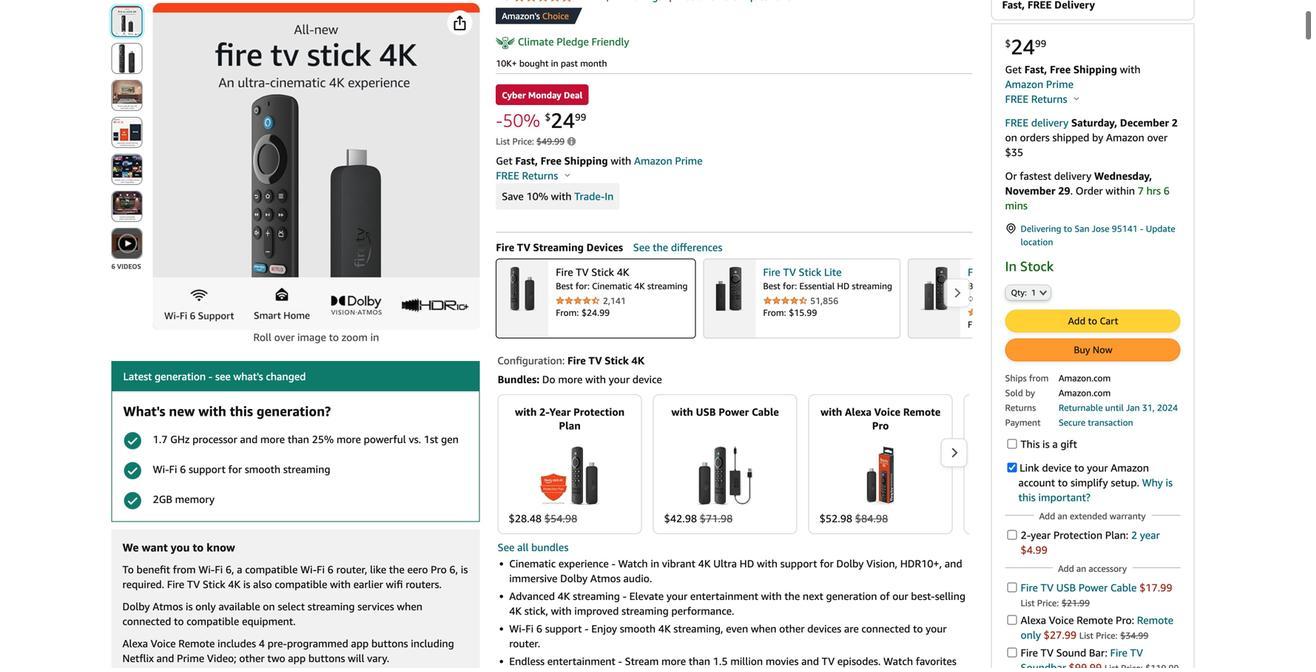 Task type: vqa. For each thing, say whether or not it's contained in the screenshot.
eligible
no



Task type: describe. For each thing, give the bounding box(es) containing it.
cable inside fire tv usb power cable $17.99 list price: $21.99
[[1110, 581, 1137, 594]]

prime for the bottommost the amazon prime link
[[675, 155, 702, 167]]

qty:
[[1011, 288, 1027, 297]]

0 vertical spatial in
[[605, 190, 614, 202]]

fire for fire tv sound bar:
[[1021, 646, 1038, 659]]

episodes.
[[837, 655, 881, 667]]

cinematic inside cinematic experience - watch in vibrant 4k ultra hd with support for dolby vision, hdr10+, and immersive dolby atmos audio. advanced 4k streaming - elevate your entertainment with the next generation of our best-selling 4k stick, with improved streaming performance. wi-fi 6 support - enjoy smooth 4k streaming, even when other devices are connected to your router. endless entertainment - stream more than 1.5 million movies and tv episodes. watch favorites
[[509, 558, 556, 570]]

returns for top free returns button
[[1031, 93, 1067, 105]]

fire tv streaming devices
[[496, 241, 623, 253]]

1st
[[424, 433, 438, 445]]

router.
[[509, 637, 540, 650]]

vs.
[[409, 433, 421, 445]]

jan
[[1126, 402, 1140, 413]]

1 vertical spatial device
[[632, 373, 662, 386]]

fire tv usb power cable $17.99 list price: $21.99
[[1021, 581, 1172, 608]]

past
[[561, 58, 578, 68]]

free inside free delivery saturday, december 2 on orders shipped by amazon over $35
[[1005, 116, 1028, 129]]

on for select
[[263, 600, 275, 613]]

2 horizontal spatial from:
[[968, 319, 991, 330]]

cinematic experience - watch in vibrant 4k ultra hd with support for dolby vision, hdr10+, and immersive dolby atmos audio. advanced 4k streaming - elevate your entertainment with the next generation of our best-selling 4k stick, with improved streaming performance. wi-fi 6 support - enjoy smooth 4k streaming, even when other devices are connected to your router. endless entertainment - stream more than 1.5 million movies and tv episodes. watch favorites
[[509, 558, 965, 668]]

usb inside fire tv usb power cable $17.99 list price: $21.99
[[1056, 581, 1076, 594]]

0 vertical spatial from
[[1029, 373, 1049, 383]]

free returns for leftmost free returns button
[[496, 169, 561, 182]]

0 vertical spatial for
[[228, 463, 242, 475]]

fire tv sound bar:
[[1021, 646, 1107, 659]]

includes
[[218, 637, 256, 650]]

get for the amazon prime link to the right
[[1005, 63, 1022, 75]]

next
[[803, 590, 823, 602]]

add an extended warranty
[[1039, 511, 1146, 521]]

is inside dolby atmos is only available on select streaming services when connected to compatible equipment.
[[186, 600, 193, 613]]

and right movies
[[801, 655, 819, 667]]

amazon.com for amazon.com returns
[[1059, 388, 1111, 398]]

25%
[[312, 433, 334, 445]]

fire up bundles: do more with your device
[[567, 354, 586, 367]]

0 vertical spatial app
[[351, 637, 369, 650]]

amazon.com sold by
[[1005, 373, 1111, 398]]

protection inside with 2-year protection plan
[[573, 406, 625, 418]]

0 vertical spatial watch
[[618, 558, 648, 570]]

0 vertical spatial this
[[230, 403, 253, 419]]

deal
[[564, 90, 583, 100]]

voice for alexa voice remote includes 4 pre-programmed app buttons including netflix and prime video; other two app buttons will vary.
[[151, 637, 176, 650]]

$21.99
[[1062, 598, 1090, 608]]

powerful
[[364, 433, 406, 445]]

only inside remote only
[[1021, 629, 1041, 641]]

new
[[169, 403, 195, 419]]

and up wi-fi 6 support for smooth streaming at the bottom left of the page
[[240, 433, 258, 445]]

4k up the 2,141 on the left of page
[[617, 266, 629, 278]]

$ inside $ 24 99
[[1005, 38, 1011, 49]]

2 for december
[[1172, 116, 1178, 129]]

we
[[122, 541, 139, 554]]

1 vertical spatial delivery
[[1054, 170, 1091, 182]]

wi- down 1.7
[[153, 463, 169, 475]]

also
[[253, 578, 272, 590]]

the inside cinematic experience - watch in vibrant 4k ultra hd with support for dolby vision, hdr10+, and immersive dolby atmos audio. advanced 4k streaming - elevate your entertainment with the next generation of our best-selling 4k stick, with improved streaming performance. wi-fi 6 support - enjoy smooth 4k streaming, even when other devices are connected to your router. endless entertainment - stream more than 1.5 million movies and tv episodes. watch favorites
[[784, 590, 800, 602]]

is right eero
[[461, 563, 468, 576]]

1 horizontal spatial amazon prime link
[[1005, 78, 1074, 90]]

Add to Cart submit
[[1006, 310, 1180, 332]]

- left elevate
[[623, 590, 627, 602]]

list inside $27.99 list price: $34.99
[[1079, 630, 1093, 641]]

to inside "delivering to san jose 95141 - update location"
[[1064, 223, 1072, 234]]

bundles:
[[498, 373, 540, 386]]

99 inside -50% $ 24 99
[[575, 111, 586, 123]]

next image for $54.98
[[950, 447, 958, 459]]

monday
[[528, 90, 561, 100]]

device inside link device to your amazon account   to simplify setup.
[[1042, 461, 1072, 474]]

0 vertical spatial the
[[653, 241, 668, 253]]

2gb
[[153, 493, 172, 505]]

streaming inside the fire tv stick best for: hd streaming with convenient device controls
[[1019, 281, 1059, 291]]

with usb power cable
[[671, 406, 779, 418]]

0 vertical spatial generation
[[155, 370, 206, 383]]

see the differences
[[633, 241, 722, 253]]

$42.98
[[664, 512, 697, 525]]

fire tv soundbar link
[[1021, 646, 1143, 668]]

1 horizontal spatial support
[[545, 623, 582, 635]]

0 horizontal spatial smooth
[[245, 463, 280, 475]]

$34.99
[[1120, 630, 1148, 641]]

- inside "delivering to san jose 95141 - update location"
[[1140, 223, 1144, 234]]

0 horizontal spatial cable
[[752, 406, 779, 418]]

sold
[[1005, 388, 1023, 398]]

product image image for $71.98
[[697, 446, 754, 505]]

tv for fire tv stick 4k best for: cinematic 4k streaming
[[576, 266, 589, 278]]

4k up bundles: do more with your device
[[631, 354, 645, 367]]

4k inside 'to benefit from wi-fi 6, a compatible wi-fi 6 router, like the eero pro 6, is required. fire tv stick 4k is also compatible with earlier wifi routers.'
[[228, 578, 241, 590]]

2 for plan:
[[1131, 529, 1137, 541]]

2 year from the left
[[1140, 529, 1160, 541]]

see for see the differences
[[633, 241, 650, 253]]

0 vertical spatial compatible
[[245, 563, 298, 576]]

6 left videos at the left
[[111, 262, 115, 270]]

delivering
[[1021, 223, 1061, 234]]

$27.99
[[1044, 629, 1077, 641]]

cyber
[[502, 90, 526, 100]]

streaming down elevate
[[621, 605, 669, 617]]

see
[[215, 370, 231, 383]]

$17.99
[[1139, 581, 1172, 594]]

for: inside the fire tv stick best for: hd streaming with convenient device controls
[[987, 281, 1002, 291]]

1
[[1031, 288, 1036, 297]]

devices
[[586, 241, 623, 253]]

tv for fire tv usb power cable $17.99 list price: $21.99
[[1041, 581, 1053, 594]]

best for fire tv stick 4k
[[556, 281, 573, 291]]

add for add an extended warranty
[[1039, 511, 1055, 521]]

stream
[[625, 655, 659, 667]]

wi- down know
[[198, 563, 215, 576]]

1 horizontal spatial in
[[551, 58, 558, 68]]

from inside 'to benefit from wi-fi 6, a compatible wi-fi 6 router, like the eero pro 6, is required. fire tv stick 4k is also compatible with earlier wifi routers.'
[[173, 563, 196, 576]]

prime for the amazon prime link to the right
[[1046, 78, 1074, 90]]

why is this important? link
[[1018, 476, 1173, 503]]

$27.99 list price: $34.99
[[1044, 629, 1148, 641]]

add for add an accessory
[[1058, 563, 1074, 574]]

fire for fire tv stick 4k best for: cinematic 4k streaming
[[556, 266, 573, 278]]

fire for fire tv stick lite best for: essential hd streaming
[[763, 266, 780, 278]]

the inside 'to benefit from wi-fi 6, a compatible wi-fi 6 router, like the eero pro 6, is required. fire tv stick 4k is also compatible with earlier wifi routers.'
[[389, 563, 405, 576]]

$52.98
[[819, 512, 852, 525]]

1 vertical spatial support
[[780, 558, 817, 570]]

get fast, free shipping with amazon prime for the amazon prime link to the right
[[1005, 63, 1141, 90]]

secure
[[1059, 417, 1085, 427]]

$ inside -50% $ 24 99
[[545, 111, 551, 123]]

0 horizontal spatial support
[[189, 463, 226, 475]]

all-new amazon fire tv stick 4k streaming device, includes support for wi-fi 6, dolby vision/atmos, free &amp; live tv image
[[153, 3, 480, 330]]

hd inside the fire tv stick best for: hd streaming with convenient device controls
[[1004, 281, 1016, 291]]

and right hdr10+,
[[945, 558, 962, 570]]

wi-fi 6 support for smooth streaming
[[153, 463, 330, 475]]

your up performance.
[[667, 590, 688, 602]]

cart
[[1100, 315, 1118, 326]]

your up favorites
[[926, 623, 947, 635]]

fire for fire tv streaming devices
[[496, 241, 514, 253]]

from: $15.99
[[763, 307, 817, 318]]

protection inside 2-year protection plan: 2 year $4.99
[[1053, 529, 1102, 541]]

buy
[[1074, 344, 1090, 355]]

your down configuration: fire tv stick 4k
[[609, 373, 630, 386]]

streaming down 1.7 ghz processor and more than 25% more powerful vs. 1st gen
[[283, 463, 330, 475]]

wifi
[[386, 578, 403, 590]]

hd inside cinematic experience - watch in vibrant 4k ultra hd with support for dolby vision, hdr10+, and immersive dolby atmos audio. advanced 4k streaming - elevate your entertainment with the next generation of our best-selling 4k stick, with improved streaming performance. wi-fi 6 support - enjoy smooth 4k streaming, even when other devices are connected to your router. endless entertainment - stream more than 1.5 million movies and tv episodes. watch favorites
[[740, 558, 754, 570]]

2 6, from the left
[[449, 563, 458, 576]]

0 horizontal spatial list
[[496, 136, 510, 146]]

over inside free delivery saturday, december 2 on orders shipped by amazon over $35
[[1147, 131, 1168, 143]]

0 vertical spatial fast,
[[1024, 63, 1047, 75]]

$71.98
[[700, 512, 733, 525]]

0 vertical spatial free
[[1050, 63, 1071, 75]]

list for next image corresponding to best for: cinematic 4k streaming
[[496, 259, 1311, 338]]

is inside why is this important?
[[1166, 476, 1173, 488]]

is right "this"
[[1042, 438, 1050, 450]]

latest
[[123, 370, 152, 383]]

want
[[142, 541, 168, 554]]

why
[[1142, 476, 1163, 488]]

even
[[726, 623, 748, 635]]

4k left ultra
[[698, 558, 711, 570]]

gen
[[441, 433, 459, 445]]

choice
[[542, 11, 569, 21]]

climate pledge friendly image
[[496, 36, 515, 50]]

only inside dolby atmos is only available on select streaming services when connected to compatible equipment.
[[195, 600, 216, 613]]

free for top free returns button
[[1005, 93, 1028, 105]]

router,
[[336, 563, 367, 576]]

device inside the fire tv stick best for: hd streaming with convenient device controls
[[1014, 293, 1040, 303]]

fire for fire tv stick best for: hd streaming with convenient device controls
[[968, 266, 985, 278]]

amazon inside free delivery saturday, december 2 on orders shipped by amazon over $35
[[1106, 131, 1144, 143]]

pro inside 'to benefit from wi-fi 6, a compatible wi-fi 6 router, like the eero pro 6, is required. fire tv stick 4k is also compatible with earlier wifi routers.'
[[431, 563, 447, 576]]

1 horizontal spatial dolby
[[560, 572, 588, 585]]

cinematic inside fire tv stick 4k best for: cinematic 4k streaming
[[592, 281, 632, 291]]

more right 25%
[[336, 433, 361, 445]]

4k down see the differences
[[634, 281, 645, 291]]

for: for fire tv stick lite
[[783, 281, 797, 291]]

1 vertical spatial buttons
[[308, 652, 345, 664]]

mins
[[1005, 199, 1028, 211]]

- left "see" on the bottom left of page
[[208, 370, 213, 383]]

smooth inside cinematic experience - watch in vibrant 4k ultra hd with support for dolby vision, hdr10+, and immersive dolby atmos audio. advanced 4k streaming - elevate your entertainment with the next generation of our best-selling 4k stick, with improved streaming performance. wi-fi 6 support - enjoy smooth 4k streaming, even when other devices are connected to your router. endless entertainment - stream more than 1.5 million movies and tv episodes. watch favorites
[[620, 623, 656, 635]]

list inside fire tv usb power cable $17.99 list price: $21.99
[[1021, 598, 1035, 608]]

hd inside fire tv stick lite best for: essential hd streaming
[[837, 281, 850, 291]]

0 horizontal spatial free returns button
[[496, 168, 570, 183]]

0 vertical spatial free returns button
[[1005, 92, 1079, 106]]

fi down know
[[215, 563, 223, 576]]

orders
[[1020, 131, 1050, 143]]

vision,
[[866, 558, 897, 570]]

free returns for top free returns button
[[1005, 93, 1070, 105]]

tv inside 'to benefit from wi-fi 6, a compatible wi-fi 6 router, like the eero pro 6, is required. fire tv stick 4k is also compatible with earlier wifi routers.'
[[187, 578, 200, 590]]

compatible inside dolby atmos is only available on select streaming services when connected to compatible equipment.
[[187, 615, 239, 627]]

in stock
[[1005, 258, 1054, 274]]

1 vertical spatial in
[[370, 331, 379, 343]]

payment
[[1005, 417, 1041, 427]]

6 up 2gb memory
[[180, 463, 186, 475]]

from: for fire tv stick 4k
[[556, 307, 579, 318]]

1 vertical spatial over
[[274, 331, 295, 343]]

bought
[[519, 58, 549, 68]]

alexa for alexa voice remote includes 4 pre-programmed app buttons including netflix and prime video; other two app buttons will vary.
[[122, 637, 148, 650]]

dropdown image
[[1040, 289, 1047, 295]]

1 horizontal spatial entertainment
[[690, 590, 758, 602]]

best inside the fire tv stick best for: hd streaming with convenient device controls
[[968, 281, 985, 291]]

alexa for alexa voice remote pro:
[[1021, 614, 1046, 626]]

alexa voice remote pro:
[[1021, 614, 1134, 626]]

99 inside $ 24 99
[[1035, 38, 1046, 49]]

amazon inside get fast, free shipping with amazon prime
[[1005, 78, 1043, 90]]

ultra
[[713, 558, 737, 570]]

fi down ghz
[[169, 463, 177, 475]]

link
[[1020, 461, 1039, 474]]

remote inside alexa voice remote includes 4 pre-programmed app buttons including netflix and prime video; other two app buttons will vary.
[[178, 637, 215, 650]]

alexa inside with alexa voice remote pro
[[845, 406, 872, 418]]

stick up bundles: do more with your device
[[605, 354, 629, 367]]

streaming,
[[673, 623, 723, 635]]

more inside cinematic experience - watch in vibrant 4k ultra hd with support for dolby vision, hdr10+, and immersive dolby atmos audio. advanced 4k streaming - elevate your entertainment with the next generation of our best-selling 4k stick, with improved streaming performance. wi-fi 6 support - enjoy smooth 4k streaming, even when other devices are connected to your router. endless entertainment - stream more than 1.5 million movies and tv episodes. watch favorites
[[661, 655, 686, 667]]

product image image for $84.98
[[865, 446, 896, 505]]

0 horizontal spatial fast,
[[515, 155, 538, 167]]

configuration: fire tv stick 4k
[[497, 354, 645, 367]]

other inside cinematic experience - watch in vibrant 4k ultra hd with support for dolby vision, hdr10+, and immersive dolby atmos audio. advanced 4k streaming - elevate your entertainment with the next generation of our best-selling 4k stick, with improved streaming performance. wi-fi 6 support - enjoy smooth 4k streaming, even when other devices are connected to your router. endless entertainment - stream more than 1.5 million movies and tv episodes. watch favorites
[[779, 623, 805, 635]]

atmos inside cinematic experience - watch in vibrant 4k ultra hd with support for dolby vision, hdr10+, and immersive dolby atmos audio. advanced 4k streaming - elevate your entertainment with the next generation of our best-selling 4k stick, with improved streaming performance. wi-fi 6 support - enjoy smooth 4k streaming, even when other devices are connected to your router. endless entertainment - stream more than 1.5 million movies and tv episodes. watch favorites
[[590, 572, 621, 585]]

4k left 'stick,'
[[509, 605, 522, 617]]

1 vertical spatial watch
[[883, 655, 913, 667]]

popover image for top free returns button
[[1074, 96, 1079, 100]]

 image for 2gb memory
[[123, 491, 142, 510]]

fire inside 'to benefit from wi-fi 6, a compatible wi-fi 6 router, like the eero pro 6, is required. fire tv stick 4k is also compatible with earlier wifi routers.'
[[167, 578, 184, 590]]

2gb memory
[[153, 493, 215, 505]]

fire for fire tv usb power cable $17.99 list price: $21.99
[[1021, 581, 1038, 594]]

dolby inside dolby atmos is only available on select streaming services when connected to compatible equipment.
[[122, 600, 150, 613]]

0 vertical spatial 24
[[1011, 34, 1035, 59]]

pro inside with alexa voice remote pro
[[872, 419, 889, 432]]

$54.98
[[544, 512, 577, 525]]

trade-
[[574, 190, 605, 202]]

tv for fire tv streaming devices
[[517, 241, 530, 253]]

bundles
[[531, 541, 568, 554]]

you
[[171, 541, 190, 554]]

remote inside with alexa voice remote pro
[[903, 406, 941, 418]]

devices
[[807, 623, 841, 635]]

trade-in link
[[574, 190, 614, 202]]

10k+
[[496, 58, 517, 68]]

tv up bundles: do more with your device
[[589, 354, 602, 367]]

this inside why is this important?
[[1018, 491, 1036, 503]]

2,141
[[603, 296, 626, 306]]

2-year protection plan: 2 year $4.99
[[1021, 529, 1160, 556]]

free delivery saturday, december 2 on orders shipped by amazon over $35
[[1005, 116, 1178, 158]]

streaming inside dolby atmos is only available on select streaming services when connected to compatible equipment.
[[308, 600, 355, 613]]

by inside the amazon.com sold by
[[1025, 388, 1035, 398]]

price: inside fire tv usb power cable $17.99 list price: $21.99
[[1037, 598, 1059, 608]]

two
[[267, 652, 285, 664]]

1 vertical spatial app
[[288, 652, 306, 664]]

1.7 ghz processor and more than 25% more powerful vs. 1st gen
[[153, 433, 459, 445]]

on for orders
[[1005, 131, 1017, 143]]

0 horizontal spatial price:
[[512, 136, 534, 146]]

0 vertical spatial usb
[[696, 406, 716, 418]]

voice for alexa voice remote pro:
[[1049, 614, 1074, 626]]

more down configuration: fire tv stick 4k
[[558, 373, 583, 386]]

streaming up the improved
[[573, 590, 620, 602]]

fire tv stick 4k best for: cinematic 4k streaming
[[556, 266, 688, 291]]

1 horizontal spatial in
[[1005, 258, 1017, 274]]

$84.98
[[855, 512, 888, 525]]

0 vertical spatial than
[[288, 433, 309, 445]]



Task type: locate. For each thing, give the bounding box(es) containing it.
with inside the fire tv stick best for: hd streaming with convenient device controls
[[1061, 281, 1079, 291]]

qty: 1
[[1011, 288, 1036, 297]]

or fastest delivery
[[1005, 170, 1094, 182]]

1 horizontal spatial prime
[[675, 155, 702, 167]]

tv for fire tv sound bar:
[[1041, 646, 1053, 659]]

1 best from the left
[[556, 281, 573, 291]]

1 vertical spatial compatible
[[275, 578, 327, 590]]

connected inside cinematic experience - watch in vibrant 4k ultra hd with support for dolby vision, hdr10+, and immersive dolby atmos audio. advanced 4k streaming - elevate your entertainment with the next generation of our best-selling 4k stick, with improved streaming performance. wi-fi 6 support - enjoy smooth 4k streaming, even when other devices are connected to your router. endless entertainment - stream more than 1.5 million movies and tv episodes. watch favorites
[[861, 623, 910, 635]]

watch left favorites
[[883, 655, 913, 667]]

hd
[[837, 281, 850, 291], [1004, 281, 1016, 291], [740, 558, 754, 570]]

1 for: from the left
[[575, 281, 590, 291]]

for: for fire tv stick 4k
[[575, 281, 590, 291]]

amazon's choice
[[502, 11, 569, 21]]

0 vertical spatial returns
[[1031, 93, 1067, 105]]

other left devices
[[779, 623, 805, 635]]

a
[[1052, 438, 1058, 450], [237, 563, 242, 576]]

1 vertical spatial this
[[1018, 491, 1036, 503]]

fire tv stick best for: hd streaming with convenient device controls
[[968, 266, 1079, 303]]

0 vertical spatial by
[[1092, 131, 1103, 143]]

0 horizontal spatial 99
[[575, 111, 586, 123]]

2 right plan:
[[1131, 529, 1137, 541]]

on inside dolby atmos is only available on select streaming services when connected to compatible equipment.
[[263, 600, 275, 613]]

secure transaction
[[1059, 417, 1133, 427]]

when down routers.
[[397, 600, 422, 613]]

0 horizontal spatial free
[[541, 155, 561, 167]]

list for next image related to $54.98
[[498, 394, 1108, 534]]

for: inside fire tv stick lite best for: essential hd streaming
[[783, 281, 797, 291]]

than inside cinematic experience - watch in vibrant 4k ultra hd with support for dolby vision, hdr10+, and immersive dolby atmos audio. advanced 4k streaming - elevate your entertainment with the next generation of our best-selling 4k stick, with improved streaming performance. wi-fi 6 support - enjoy smooth 4k streaming, even when other devices are connected to your router. endless entertainment - stream more than 1.5 million movies and tv episodes. watch favorites
[[689, 655, 710, 667]]

2 inside free delivery saturday, december 2 on orders shipped by amazon over $35
[[1172, 116, 1178, 129]]

free up 'free delivery' link
[[1005, 93, 1028, 105]]

2 horizontal spatial alexa
[[1021, 614, 1046, 626]]

1 horizontal spatial the
[[653, 241, 668, 253]]

list containing fire tv stick 4k
[[496, 259, 1311, 338]]

tv left streaming
[[517, 241, 530, 253]]

stick inside fire tv stick 4k best for: cinematic 4k streaming
[[591, 266, 614, 278]]

dolby left vision,
[[836, 558, 864, 570]]

1 horizontal spatial a
[[1052, 438, 1058, 450]]

programmed
[[287, 637, 348, 650]]

- right experience
[[611, 558, 615, 570]]

month
[[580, 58, 607, 68]]

see all bundles link
[[498, 541, 568, 554]]

2 vertical spatial support
[[545, 623, 582, 635]]

fastest
[[1020, 170, 1051, 182]]

4k right advanced
[[558, 590, 570, 602]]

fire down save
[[496, 241, 514, 253]]

remote only
[[1021, 614, 1173, 641]]

$24.99
[[582, 307, 610, 318]]

selling
[[935, 590, 965, 602]]

see
[[633, 241, 650, 253], [498, 541, 515, 554]]

stick for lite
[[799, 266, 821, 278]]

None checkbox
[[1007, 615, 1017, 625], [1007, 648, 1017, 657], [1007, 615, 1017, 625], [1007, 648, 1017, 657]]

dolby
[[836, 558, 864, 570], [560, 572, 588, 585], [122, 600, 150, 613]]

2 horizontal spatial hd
[[1004, 281, 1016, 291]]

more right stream
[[661, 655, 686, 667]]

amazon prime link
[[1005, 78, 1074, 90], [634, 155, 702, 167]]

get fast, free shipping with amazon prime for the bottommost the amazon prime link
[[496, 155, 702, 167]]

is right why
[[1166, 476, 1173, 488]]

entertainment
[[690, 590, 758, 602], [547, 655, 615, 667]]

2 vertical spatial dolby
[[122, 600, 150, 613]]

free
[[1005, 93, 1028, 105], [1005, 116, 1028, 129], [496, 169, 519, 182]]

6 inside cinematic experience - watch in vibrant 4k ultra hd with support for dolby vision, hdr10+, and immersive dolby atmos audio. advanced 4k streaming - elevate your entertainment with the next generation of our best-selling 4k stick, with improved streaming performance. wi-fi 6 support - enjoy smooth 4k streaming, even when other devices are connected to your router. endless entertainment - stream more than 1.5 million movies and tv episodes. watch favorites
[[536, 623, 542, 635]]

immersive
[[509, 572, 557, 585]]

1 horizontal spatial get fast, free shipping with amazon prime
[[1005, 63, 1141, 90]]

1  image from the top
[[123, 431, 142, 450]]

for up next
[[820, 558, 834, 570]]

2 vertical spatial compatible
[[187, 615, 239, 627]]

1 horizontal spatial power
[[1078, 581, 1108, 594]]

tv inside fire tv stick 4k best for: cinematic 4k streaming
[[576, 266, 589, 278]]

vibrant
[[662, 558, 695, 570]]

2 horizontal spatial the
[[784, 590, 800, 602]]

price: inside $27.99 list price: $34.99
[[1096, 630, 1118, 641]]

2 vertical spatial price:
[[1096, 630, 1118, 641]]

1 vertical spatial 2
[[1131, 529, 1137, 541]]

hrs
[[1146, 184, 1161, 197]]

with inside with 2-year protection plan
[[515, 406, 537, 418]]

product image image up $71.98
[[697, 446, 754, 505]]

select
[[278, 600, 305, 613]]

equipment.
[[242, 615, 296, 627]]

amazon.com inside the amazon.com sold by
[[1059, 373, 1111, 383]]

tv for fire tv soundbar
[[1130, 646, 1143, 659]]

2 horizontal spatial in
[[651, 558, 659, 570]]

returns
[[1031, 93, 1067, 105], [522, 169, 558, 182], [1005, 402, 1036, 413]]

streaming
[[647, 281, 688, 291], [852, 281, 892, 291], [1019, 281, 1059, 291], [283, 463, 330, 475], [573, 590, 620, 602], [308, 600, 355, 613], [621, 605, 669, 617]]

changed
[[266, 370, 306, 383]]

atmos down required.
[[153, 600, 183, 613]]

0 vertical spatial $
[[1005, 38, 1011, 49]]

prime inside alexa voice remote includes 4 pre-programmed app buttons including netflix and prime video; other two app buttons will vary.
[[177, 652, 204, 664]]

zoom
[[342, 331, 368, 343]]

6 inside 'to benefit from wi-fi 6, a compatible wi-fi 6 router, like the eero pro 6, is required. fire tv stick 4k is also compatible with earlier wifi routers.'
[[327, 563, 334, 576]]

prime inside get fast, free shipping with amazon prime
[[1046, 78, 1074, 90]]

stock
[[1020, 258, 1054, 274]]

tv inside fire tv stick lite best for: essential hd streaming
[[783, 266, 796, 278]]

0 horizontal spatial entertainment
[[547, 655, 615, 667]]

$42.98 $71.98
[[664, 512, 733, 525]]

7 hrs 6 mins
[[1005, 184, 1170, 211]]

setup.
[[1111, 476, 1139, 488]]

free returns button up 'free delivery' link
[[1005, 92, 1079, 106]]

is left also on the left
[[243, 578, 250, 590]]

1 vertical spatial list
[[1021, 598, 1035, 608]]

tv for fire tv stick best for: hd streaming with convenient device controls
[[988, 266, 1001, 278]]

an for extended
[[1058, 511, 1067, 521]]

streaming inside fire tv stick lite best for: essential hd streaming
[[852, 281, 892, 291]]

tv inside "fire tv soundbar"
[[1130, 646, 1143, 659]]

list containing with 2-year protection plan
[[498, 394, 1108, 534]]

tv down $4.99
[[1041, 581, 1053, 594]]

atmos inside dolby atmos is only available on select streaming services when connected to compatible equipment.
[[153, 600, 183, 613]]

delivering to san jose 95141 - update location link
[[1005, 222, 1180, 248]]

your inside link device to your amazon account   to simplify setup.
[[1087, 461, 1108, 474]]

convenient
[[968, 293, 1012, 303]]

free returns up 'free delivery' link
[[1005, 93, 1070, 105]]

other down 4
[[239, 652, 265, 664]]

a up available
[[237, 563, 242, 576]]

4k up available
[[228, 578, 241, 590]]

dolby down experience
[[560, 572, 588, 585]]

improved
[[574, 605, 619, 617]]

movies
[[766, 655, 799, 667]]

hd down the lite
[[837, 281, 850, 291]]

2- inside with 2-year protection plan
[[539, 406, 549, 418]]

2 horizontal spatial for:
[[987, 281, 1002, 291]]

for inside cinematic experience - watch in vibrant 4k ultra hd with support for dolby vision, hdr10+, and immersive dolby atmos audio. advanced 4k streaming - elevate your entertainment with the next generation of our best-selling 4k stick, with improved streaming performance. wi-fi 6 support - enjoy smooth 4k streaming, even when other devices are connected to your router. endless entertainment - stream more than 1.5 million movies and tv episodes. watch favorites
[[820, 558, 834, 570]]

1.5
[[713, 655, 728, 667]]

0 vertical spatial device
[[1014, 293, 1040, 303]]

generation up are
[[826, 590, 877, 602]]

save
[[502, 190, 524, 202]]

3 for: from the left
[[987, 281, 1002, 291]]

fire inside fire tv usb power cable $17.99 list price: $21.99
[[1021, 581, 1038, 594]]

in left past
[[551, 58, 558, 68]]

fire down benefit
[[167, 578, 184, 590]]

 image left 1.7
[[123, 431, 142, 450]]

this is a gift
[[1021, 438, 1077, 450]]

31,
[[1142, 402, 1155, 413]]

with inside with alexa voice remote pro
[[820, 406, 842, 418]]

account
[[1018, 476, 1055, 488]]

4k left streaming, at the bottom
[[658, 623, 671, 635]]

2 horizontal spatial support
[[780, 558, 817, 570]]

only left $27.99
[[1021, 629, 1041, 641]]

voice inside with alexa voice remote pro
[[874, 406, 900, 418]]

1 vertical spatial amazon prime link
[[634, 155, 702, 167]]

6,
[[226, 563, 234, 576], [449, 563, 458, 576]]

by down saturday,
[[1092, 131, 1103, 143]]

returnable
[[1059, 402, 1103, 413]]

51,856
[[810, 296, 838, 306]]

tv up soundbar
[[1041, 646, 1053, 659]]

2 product image image from the left
[[697, 446, 754, 505]]

1 vertical spatial from
[[173, 563, 196, 576]]

6 right the hrs
[[1164, 184, 1170, 197]]

for: up from: $24.99
[[575, 281, 590, 291]]

streaming up programmed
[[308, 600, 355, 613]]

next image for best for: cinematic 4k streaming
[[953, 288, 961, 299]]

$49.99
[[536, 136, 565, 146]]

by inside free delivery saturday, december 2 on orders shipped by amazon over $35
[[1092, 131, 1103, 143]]

4
[[259, 637, 265, 650]]

0 horizontal spatial best
[[556, 281, 573, 291]]

by down ships from
[[1025, 388, 1035, 398]]

in up audio.
[[651, 558, 659, 570]]

0 vertical spatial add
[[1068, 315, 1085, 326]]

friendly
[[592, 36, 629, 48]]

0 vertical spatial support
[[189, 463, 226, 475]]

tv inside the fire tv stick best for: hd streaming with convenient device controls
[[988, 266, 1001, 278]]

1 horizontal spatial free returns
[[1005, 93, 1070, 105]]

 image
[[123, 431, 142, 450], [123, 491, 142, 510]]

stick up available
[[203, 578, 225, 590]]

product image image
[[540, 446, 600, 505], [697, 446, 754, 505], [865, 446, 896, 505]]

 image
[[123, 461, 142, 480]]

2 inside 2-year protection plan: 2 year $4.99
[[1131, 529, 1137, 541]]

only
[[195, 600, 216, 613], [1021, 629, 1041, 641]]

This is a gift checkbox
[[1007, 439, 1017, 449]]

to inside dolby atmos is only available on select streaming services when connected to compatible equipment.
[[174, 615, 184, 627]]

cinematic
[[592, 281, 632, 291], [509, 558, 556, 570]]

0 horizontal spatial $
[[545, 111, 551, 123]]

and right netflix
[[156, 652, 174, 664]]

for: inside fire tv stick 4k best for: cinematic 4k streaming
[[575, 281, 590, 291]]

popover image up saturday,
[[1074, 96, 1079, 100]]

our
[[892, 590, 908, 602]]

1 vertical spatial free returns button
[[496, 168, 570, 183]]

24
[[1011, 34, 1035, 59], [551, 108, 575, 133]]

fire right bar:
[[1110, 646, 1127, 659]]

free
[[1050, 63, 1071, 75], [541, 155, 561, 167]]

an up fire tv usb power cable link
[[1076, 563, 1086, 574]]

1 horizontal spatial when
[[751, 623, 776, 635]]

0 vertical spatial  image
[[123, 431, 142, 450]]

1 horizontal spatial get
[[1005, 63, 1022, 75]]

1 vertical spatial amazon.com
[[1059, 388, 1111, 398]]

2 horizontal spatial dolby
[[836, 558, 864, 570]]

from: down convenient
[[968, 319, 991, 330]]

0 vertical spatial next image
[[953, 288, 961, 299]]

0 vertical spatial smooth
[[245, 463, 280, 475]]

the left next
[[784, 590, 800, 602]]

stick inside 'to benefit from wi-fi 6, a compatible wi-fi 6 router, like the eero pro 6, is required. fire tv stick 4k is also compatible with earlier wifi routers.'
[[203, 578, 225, 590]]

amazon inside link device to your amazon account   to simplify setup.
[[1111, 461, 1149, 474]]

0 vertical spatial get
[[1005, 63, 1022, 75]]

1 horizontal spatial other
[[779, 623, 805, 635]]

1 vertical spatial in
[[1005, 258, 1017, 274]]

10%
[[526, 190, 548, 202]]

fire tv stick lite best for: essential hd streaming
[[763, 266, 892, 291]]

0 horizontal spatial app
[[288, 652, 306, 664]]

2 best from the left
[[763, 281, 780, 291]]

list
[[496, 259, 1311, 338], [498, 394, 1108, 534]]

1 horizontal spatial year
[[1140, 529, 1160, 541]]

fi inside cinematic experience - watch in vibrant 4k ultra hd with support for dolby vision, hdr10+, and immersive dolby atmos audio. advanced 4k streaming - elevate your entertainment with the next generation of our best-selling 4k stick, with improved streaming performance. wi-fi 6 support - enjoy smooth 4k streaming, even when other devices are connected to your router. endless entertainment - stream more than 1.5 million movies and tv episodes. watch favorites
[[525, 623, 534, 635]]

0 horizontal spatial when
[[397, 600, 422, 613]]

power
[[719, 406, 749, 418], [1078, 581, 1108, 594]]

alexa inside alexa voice remote includes 4 pre-programmed app buttons including netflix and prime video; other two app buttons will vary.
[[122, 637, 148, 650]]

fire inside "fire tv soundbar"
[[1110, 646, 1127, 659]]

image
[[297, 331, 326, 343]]

amazon.com down buy
[[1059, 373, 1111, 383]]

buttons up vary.
[[371, 637, 408, 650]]

2 horizontal spatial product image image
[[865, 446, 896, 505]]

compatible down available
[[187, 615, 239, 627]]

1 horizontal spatial generation
[[826, 590, 877, 602]]

returns up payment
[[1005, 402, 1036, 413]]

fire inside the fire tv stick best for: hd streaming with convenient device controls
[[968, 266, 985, 278]]

app up will
[[351, 637, 369, 650]]

1 6, from the left
[[226, 563, 234, 576]]

0 vertical spatial entertainment
[[690, 590, 758, 602]]

shipping for the bottommost the amazon prime link
[[564, 155, 608, 167]]

6, down know
[[226, 563, 234, 576]]

None submit
[[112, 7, 142, 36], [112, 44, 142, 73], [112, 81, 142, 110], [112, 118, 142, 147], [112, 155, 142, 184], [112, 192, 142, 221], [112, 229, 142, 258], [112, 7, 142, 36], [112, 44, 142, 73], [112, 81, 142, 110], [112, 118, 142, 147], [112, 155, 142, 184], [112, 192, 142, 221], [112, 229, 142, 258]]

for: up from: $15.99
[[783, 281, 797, 291]]

wi- inside cinematic experience - watch in vibrant 4k ultra hd with support for dolby vision, hdr10+, and immersive dolby atmos audio. advanced 4k streaming - elevate your entertainment with the next generation of our best-selling 4k stick, with improved streaming performance. wi-fi 6 support - enjoy smooth 4k streaming, even when other devices are connected to your router. endless entertainment - stream more than 1.5 million movies and tv episodes. watch favorites
[[509, 623, 525, 635]]

streaming inside fire tv stick 4k best for: cinematic 4k streaming
[[647, 281, 688, 291]]

6 down 'stick,'
[[536, 623, 542, 635]]

with
[[1120, 63, 1141, 75], [611, 155, 631, 167], [551, 190, 572, 202], [1061, 281, 1079, 291], [585, 373, 606, 386], [198, 403, 226, 419], [515, 406, 537, 418], [671, 406, 693, 418], [820, 406, 842, 418], [757, 558, 778, 570], [330, 578, 351, 590], [761, 590, 782, 602], [551, 605, 572, 617]]

only left available
[[195, 600, 216, 613]]

1 horizontal spatial 24
[[1011, 34, 1035, 59]]

1 vertical spatial by
[[1025, 388, 1035, 398]]

0 horizontal spatial voice
[[151, 637, 176, 650]]

for: up convenient
[[987, 281, 1002, 291]]

popover image up save 10% with trade-in
[[565, 173, 570, 177]]

for:
[[575, 281, 590, 291], [783, 281, 797, 291], [987, 281, 1002, 291]]

3 best from the left
[[968, 281, 985, 291]]

remote inside remote only
[[1137, 614, 1173, 626]]

more down generation?
[[260, 433, 285, 445]]

95141
[[1112, 223, 1138, 234]]

1 horizontal spatial free
[[1050, 63, 1071, 75]]

free up save
[[496, 169, 519, 182]]

0 vertical spatial price:
[[512, 136, 534, 146]]

delivery inside free delivery saturday, december 2 on orders shipped by amazon over $35
[[1031, 116, 1069, 129]]

tv left episodes.
[[822, 655, 835, 667]]

1 horizontal spatial for
[[820, 558, 834, 570]]

2 horizontal spatial price:
[[1096, 630, 1118, 641]]

- left enjoy
[[585, 623, 589, 635]]

1 horizontal spatial free returns button
[[1005, 92, 1079, 106]]

audio.
[[623, 572, 652, 585]]

0 horizontal spatial the
[[389, 563, 405, 576]]

fire inside fire tv stick 4k best for: cinematic 4k streaming
[[556, 266, 573, 278]]

2- inside 2-year protection plan: 2 year $4.99
[[1021, 529, 1031, 541]]

tv down '$34.99'
[[1130, 646, 1143, 659]]

1 horizontal spatial 99
[[1035, 38, 1046, 49]]

0 horizontal spatial 24
[[551, 108, 575, 133]]

stick for 4k
[[591, 266, 614, 278]]

generation inside cinematic experience - watch in vibrant 4k ultra hd with support for dolby vision, hdr10+, and immersive dolby atmos audio. advanced 4k streaming - elevate your entertainment with the next generation of our best-selling 4k stick, with improved streaming performance. wi-fi 6 support - enjoy smooth 4k streaming, even when other devices are connected to your router. endless entertainment - stream more than 1.5 million movies and tv episodes. watch favorites
[[826, 590, 877, 602]]

free up orders
[[1005, 116, 1028, 129]]

- left stream
[[618, 655, 622, 667]]

is
[[1042, 438, 1050, 450], [1166, 476, 1173, 488], [461, 563, 468, 576], [243, 578, 250, 590], [186, 600, 193, 613]]

fast, down $ 24 99
[[1024, 63, 1047, 75]]

1 horizontal spatial than
[[689, 655, 710, 667]]

1 vertical spatial fast,
[[515, 155, 538, 167]]

1 amazon.com from the top
[[1059, 373, 1111, 383]]

do
[[542, 373, 555, 386]]

advanced
[[509, 590, 555, 602]]

0 vertical spatial a
[[1052, 438, 1058, 450]]

simplify
[[1071, 476, 1108, 488]]

delivery up orders
[[1031, 116, 1069, 129]]

0 vertical spatial over
[[1147, 131, 1168, 143]]

1 year from the left
[[1031, 529, 1051, 541]]

1 vertical spatial cinematic
[[509, 558, 556, 570]]

1 horizontal spatial product image image
[[697, 446, 754, 505]]

power inside fire tv usb power cable $17.99 list price: $21.99
[[1078, 581, 1108, 594]]

stick inside the fire tv stick best for: hd streaming with convenient device controls
[[1003, 266, 1026, 278]]

0 vertical spatial alexa
[[845, 406, 872, 418]]

returns inside amazon.com returns
[[1005, 402, 1036, 413]]

shipping inside get fast, free shipping with amazon prime
[[1073, 63, 1117, 75]]

hd up convenient
[[1004, 281, 1016, 291]]

buy now
[[1074, 344, 1112, 355]]

a inside 'to benefit from wi-fi 6, a compatible wi-fi 6 router, like the eero pro 6, is required. fire tv stick 4k is also compatible with earlier wifi routers.'
[[237, 563, 242, 576]]

next image left this is a gift checkbox
[[950, 447, 958, 459]]

processor
[[192, 433, 237, 445]]

entertainment up performance.
[[690, 590, 758, 602]]

best for fire tv stick lite
[[763, 281, 780, 291]]

app
[[351, 637, 369, 650], [288, 652, 306, 664]]

tv inside fire tv usb power cable $17.99 list price: $21.99
[[1041, 581, 1053, 594]]

 image left 2gb
[[123, 491, 142, 510]]

buttons down programmed
[[308, 652, 345, 664]]

get for the bottommost the amazon prime link
[[496, 155, 512, 167]]

. order within
[[1070, 184, 1138, 197]]

wi- up router.
[[509, 623, 525, 635]]

2  image from the top
[[123, 491, 142, 510]]

price: down 50%
[[512, 136, 534, 146]]

in up devices
[[605, 190, 614, 202]]

1 horizontal spatial pro
[[872, 419, 889, 432]]

product image image for $54.98
[[540, 446, 600, 505]]

product image image up $54.98
[[540, 446, 600, 505]]

amazon.com for amazon.com sold by
[[1059, 373, 1111, 383]]

0 horizontal spatial 2
[[1131, 529, 1137, 541]]

wi- up select
[[300, 563, 317, 576]]

alexa
[[845, 406, 872, 418], [1021, 614, 1046, 626], [122, 637, 148, 650]]

2 amazon.com from the top
[[1059, 388, 1111, 398]]

1 vertical spatial add
[[1039, 511, 1055, 521]]

free for leftmost free returns button
[[496, 169, 519, 182]]

0 horizontal spatial 6,
[[226, 563, 234, 576]]

year up $4.99
[[1031, 529, 1051, 541]]

entertainment down enjoy
[[547, 655, 615, 667]]

0 horizontal spatial popover image
[[565, 173, 570, 177]]

over down december
[[1147, 131, 1168, 143]]

2 for: from the left
[[783, 281, 797, 291]]

0 vertical spatial dolby
[[836, 558, 864, 570]]

amazon.com inside amazon.com returns
[[1059, 388, 1111, 398]]

to benefit from wi-fi 6, a compatible wi-fi 6 router, like the eero pro 6, is required. fire tv stick 4k is also compatible with earlier wifi routers.
[[122, 563, 468, 590]]

None checkbox
[[1007, 463, 1017, 472], [1007, 530, 1017, 540], [1007, 582, 1017, 592], [1007, 463, 1017, 472], [1007, 530, 1017, 540], [1007, 582, 1017, 592]]

atmos down experience
[[590, 572, 621, 585]]

- inside -50% $ 24 99
[[496, 110, 503, 131]]

from: for fire tv stick lite
[[763, 307, 786, 318]]

netflix
[[122, 652, 154, 664]]

see for see all bundles
[[498, 541, 515, 554]]

see left all
[[498, 541, 515, 554]]

1 vertical spatial prime
[[675, 155, 702, 167]]

with inside 'to benefit from wi-fi 6, a compatible wi-fi 6 router, like the eero pro 6, is required. fire tv stick 4k is also compatible with earlier wifi routers.'
[[330, 578, 351, 590]]

stick for best
[[1003, 266, 1026, 278]]

1 horizontal spatial this
[[1018, 491, 1036, 503]]

fire for fire tv soundbar
[[1110, 646, 1127, 659]]

wednesday,
[[1094, 170, 1152, 182]]

3 product image image from the left
[[865, 446, 896, 505]]

when inside dolby atmos is only available on select streaming services when connected to compatible equipment.
[[397, 600, 422, 613]]

delivery
[[1031, 116, 1069, 129], [1054, 170, 1091, 182]]

get fast, free shipping with amazon prime up saturday,
[[1005, 63, 1141, 90]]

tv inside cinematic experience - watch in vibrant 4k ultra hd with support for dolby vision, hdr10+, and immersive dolby atmos audio. advanced 4k streaming - elevate your entertainment with the next generation of our best-selling 4k stick, with improved streaming performance. wi-fi 6 support - enjoy smooth 4k streaming, even when other devices are connected to your router. endless entertainment - stream more than 1.5 million movies and tv episodes. watch favorites
[[822, 655, 835, 667]]

4k
[[617, 266, 629, 278], [634, 281, 645, 291], [631, 354, 645, 367], [698, 558, 711, 570], [228, 578, 241, 590], [558, 590, 570, 602], [509, 605, 522, 617], [658, 623, 671, 635]]

best inside fire tv stick 4k best for: cinematic 4k streaming
[[556, 281, 573, 291]]

1 horizontal spatial usb
[[1056, 581, 1076, 594]]

an for accessory
[[1076, 563, 1086, 574]]

when inside cinematic experience - watch in vibrant 4k ultra hd with support for dolby vision, hdr10+, and immersive dolby atmos audio. advanced 4k streaming - elevate your entertainment with the next generation of our best-selling 4k stick, with improved streaming performance. wi-fi 6 support - enjoy smooth 4k streaming, even when other devices are connected to your router. endless entertainment - stream more than 1.5 million movies and tv episodes. watch favorites
[[751, 623, 776, 635]]

generation?
[[257, 403, 331, 419]]

in right zoom
[[370, 331, 379, 343]]

fi left router,
[[317, 563, 325, 576]]

0 horizontal spatial connected
[[122, 615, 171, 627]]

$28.48 $54.98
[[509, 512, 577, 525]]

price: up bar:
[[1096, 630, 1118, 641]]

from: $24.99
[[556, 307, 610, 318]]

price: left $21.99
[[1037, 598, 1059, 608]]

tv down you
[[187, 578, 200, 590]]

see all bundles
[[498, 541, 568, 554]]

1 vertical spatial  image
[[123, 491, 142, 510]]

by
[[1092, 131, 1103, 143], [1025, 388, 1035, 398]]

0 vertical spatial cinematic
[[592, 281, 632, 291]]

power inside list
[[719, 406, 749, 418]]

1 product image image from the left
[[540, 446, 600, 505]]

support down processor
[[189, 463, 226, 475]]

elevate
[[629, 590, 664, 602]]

shipping up saturday,
[[1073, 63, 1117, 75]]

$ 24 99
[[1005, 34, 1046, 59]]

returns for leftmost free returns button
[[522, 169, 558, 182]]

0 horizontal spatial usb
[[696, 406, 716, 418]]

streaming down stock
[[1019, 281, 1059, 291]]

will
[[348, 652, 364, 664]]

other inside alexa voice remote includes 4 pre-programmed app buttons including netflix and prime video; other two app buttons will vary.
[[239, 652, 265, 664]]

when right even
[[751, 623, 776, 635]]

what's
[[233, 370, 263, 383]]

popover image for leftmost free returns button
[[565, 173, 570, 177]]

6 inside 7 hrs 6 mins
[[1164, 184, 1170, 197]]

1 vertical spatial free
[[541, 155, 561, 167]]

popover image
[[1074, 96, 1079, 100], [565, 173, 570, 177]]

from: left "$24.99"
[[556, 307, 579, 318]]

add up buy
[[1068, 315, 1085, 326]]

on inside free delivery saturday, december 2 on orders shipped by amazon over $35
[[1005, 131, 1017, 143]]

1 vertical spatial get fast, free shipping with amazon prime
[[496, 155, 702, 167]]

returnable until jan 31, 2024 payment
[[1005, 402, 1178, 427]]

to inside cinematic experience - watch in vibrant 4k ultra hd with support for dolby vision, hdr10+, and immersive dolby atmos audio. advanced 4k streaming - elevate your entertainment with the next generation of our best-selling 4k stick, with improved streaming performance. wi-fi 6 support - enjoy smooth 4k streaming, even when other devices are connected to your router. endless entertainment - stream more than 1.5 million movies and tv episodes. watch favorites
[[913, 623, 923, 635]]

video;
[[207, 652, 236, 664]]

in inside cinematic experience - watch in vibrant 4k ultra hd with support for dolby vision, hdr10+, and immersive dolby atmos audio. advanced 4k streaming - elevate your entertainment with the next generation of our best-selling 4k stick, with improved streaming performance. wi-fi 6 support - enjoy smooth 4k streaming, even when other devices are connected to your router. endless entertainment - stream more than 1.5 million movies and tv episodes. watch favorites
[[651, 558, 659, 570]]

Buy Now submit
[[1006, 339, 1180, 361]]

sound
[[1056, 646, 1086, 659]]

shipping for the amazon prime link to the right
[[1073, 63, 1117, 75]]

tv for fire tv stick lite best for: essential hd streaming
[[783, 266, 796, 278]]

connected inside dolby atmos is only available on select streaming services when connected to compatible equipment.
[[122, 615, 171, 627]]

2 vertical spatial prime
[[177, 652, 204, 664]]

are
[[844, 623, 859, 635]]

$52.98 $84.98
[[819, 512, 888, 525]]

eero
[[407, 563, 428, 576]]

support down 'stick,'
[[545, 623, 582, 635]]

add for add to cart
[[1068, 315, 1085, 326]]

voice
[[874, 406, 900, 418], [1049, 614, 1074, 626], [151, 637, 176, 650]]

1 vertical spatial 24
[[551, 108, 575, 133]]

1 vertical spatial 99
[[575, 111, 586, 123]]

important?
[[1038, 491, 1090, 503]]

1 horizontal spatial best
[[763, 281, 780, 291]]

endless
[[509, 655, 545, 667]]

1 vertical spatial for
[[820, 558, 834, 570]]

fire up from: $15.99
[[763, 266, 780, 278]]

and inside alexa voice remote includes 4 pre-programmed app buttons including netflix and prime video; other two app buttons will vary.
[[156, 652, 174, 664]]

0 horizontal spatial than
[[288, 433, 309, 445]]

ships from
[[1005, 373, 1049, 383]]

1 vertical spatial protection
[[1053, 529, 1102, 541]]

is left available
[[186, 600, 193, 613]]

 image for 1.7 ghz processor and more than 25% more powerful vs. 1st gen
[[123, 431, 142, 450]]

next image
[[953, 288, 961, 299], [950, 447, 958, 459]]

best inside fire tv stick lite best for: essential hd streaming
[[763, 281, 780, 291]]

0 horizontal spatial hd
[[740, 558, 754, 570]]

1 horizontal spatial buttons
[[371, 637, 408, 650]]

0 vertical spatial see
[[633, 241, 650, 253]]



